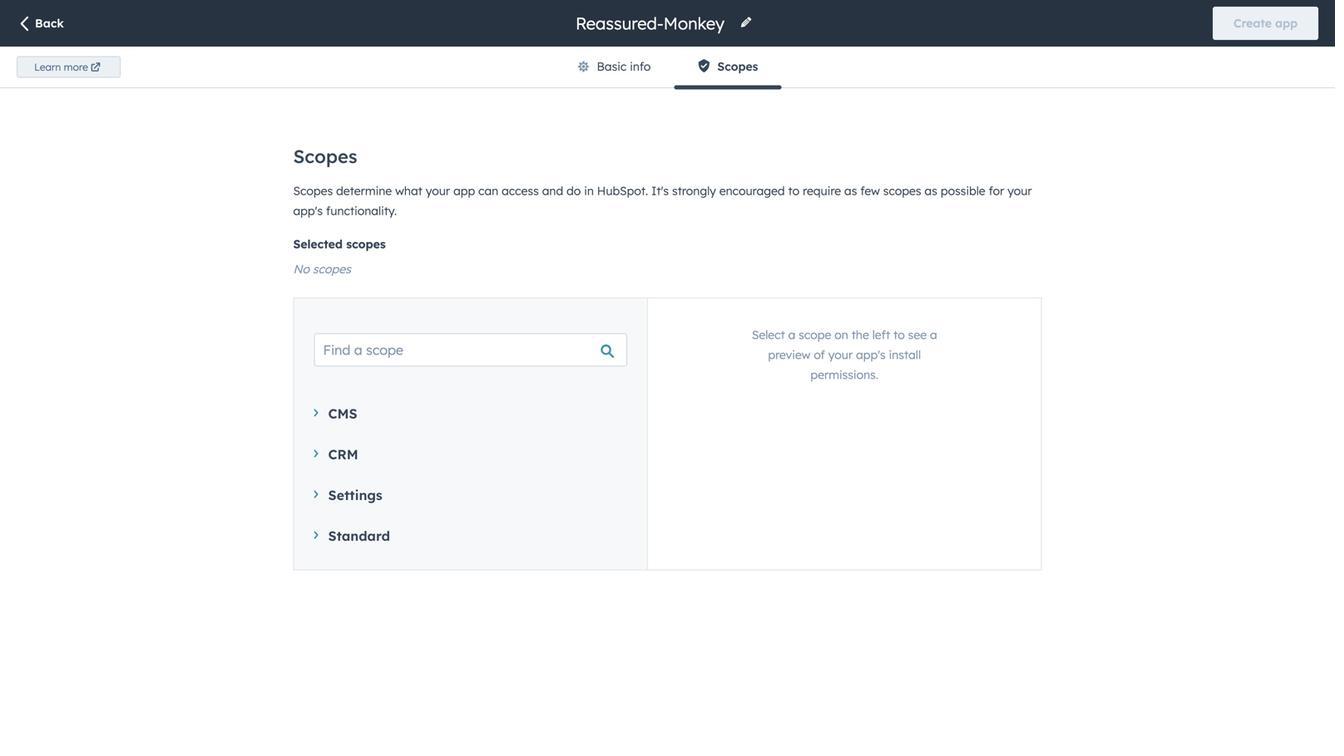 Task type: describe. For each thing, give the bounding box(es) containing it.
link opens in a new window image
[[486, 76, 498, 96]]

for
[[989, 184, 1005, 198]]

private inside button
[[316, 144, 357, 159]]

crm
[[328, 446, 358, 463]]

make
[[508, 57, 538, 72]]

crm button
[[314, 444, 628, 465]]

create app button
[[1214, 7, 1319, 40]]

1 as from the left
[[845, 184, 858, 198]]

learn for learn what you can do with private apps
[[242, 77, 276, 92]]

see
[[909, 328, 927, 342]]

scopes inside scopes determine what your app can access and do in hubspot. it's strongly encouraged to require as few scopes as possible for your app's functionality.
[[293, 184, 333, 198]]

app inside scopes determine what your app can access and do in hubspot. it's strongly encouraged to require as few scopes as possible for your app's functionality.
[[454, 184, 475, 198]]

and
[[542, 184, 564, 198]]

create a private app button
[[242, 135, 403, 169]]

create for create app
[[1234, 16, 1273, 30]]

caret image for cms
[[314, 409, 318, 417]]

the
[[852, 328, 870, 342]]

calls
[[565, 57, 589, 72]]

to inside scopes determine what your app can access and do in hubspot. it's strongly encouraged to require as few scopes as possible for your app's functionality.
[[789, 184, 800, 198]]

create app
[[1234, 16, 1298, 30]]

install
[[889, 348, 922, 362]]

few
[[861, 184, 881, 198]]

scopes inside button
[[718, 59, 759, 74]]

hubspot
[[635, 57, 683, 72]]

1 vertical spatial scopes
[[293, 145, 358, 168]]

functionality.
[[326, 204, 397, 218]]

0 vertical spatial settings
[[27, 70, 94, 91]]

link opens in a new window image
[[486, 80, 498, 92]]

create a private app
[[263, 144, 383, 159]]

standard button
[[314, 526, 628, 546]]

private inside "link"
[[409, 77, 451, 92]]

no scopes
[[293, 262, 351, 276]]

selected
[[293, 237, 343, 251]]

give
[[315, 57, 338, 72]]

secure
[[429, 57, 464, 72]]

your right determine
[[426, 184, 450, 198]]

do inside scopes determine what your app can access and do in hubspot. it's strongly encouraged to require as few scopes as possible for your app's functionality.
[[567, 184, 581, 198]]

possible
[[941, 184, 986, 198]]

scopes for no scopes
[[313, 262, 351, 276]]

.
[[500, 77, 503, 92]]

basic
[[597, 59, 627, 74]]

scopes determine what your app can access and do in hubspot. it's strongly encouraged to require as few scopes as possible for your app's functionality.
[[293, 184, 1033, 218]]

navigation inside page section element
[[554, 47, 782, 89]]

require
[[803, 184, 842, 198]]

dashboard
[[27, 25, 92, 40]]

api
[[541, 57, 562, 72]]

select a scope on the left to see a preview of your app's install permissions.
[[752, 328, 938, 382]]

2 as from the left
[[925, 184, 938, 198]]

a inside button
[[305, 144, 312, 159]]

private apps give you a powerful, secure way to make api calls to your hubspot account.
[[242, 57, 734, 72]]

permissions.
[[811, 367, 879, 382]]

to right way
[[493, 57, 505, 72]]

to right calls at the left
[[592, 57, 604, 72]]

learn more
[[34, 61, 88, 73]]

apps inside alert
[[804, 377, 851, 402]]



Task type: locate. For each thing, give the bounding box(es) containing it.
1 horizontal spatial do
[[567, 184, 581, 198]]

0 horizontal spatial app
[[360, 144, 383, 159]]

info
[[630, 59, 651, 74]]

2 horizontal spatial app
[[1276, 16, 1298, 30]]

scopes button
[[675, 47, 782, 89]]

learn inside "link"
[[242, 77, 276, 92]]

scopes
[[884, 184, 922, 198], [346, 237, 386, 251], [313, 262, 351, 276]]

1 vertical spatial learn
[[242, 77, 276, 92]]

0 vertical spatial create
[[1234, 16, 1273, 30]]

basic info button
[[554, 47, 675, 87]]

private down secure on the top left of page
[[409, 77, 451, 92]]

0 vertical spatial app's
[[293, 204, 323, 218]]

settings down the dashboard
[[27, 70, 94, 91]]

caret image for settings
[[314, 491, 318, 498]]

in
[[584, 184, 594, 198]]

1 vertical spatial no
[[699, 377, 727, 402]]

learn inside page section element
[[34, 61, 61, 73]]

1 vertical spatial private
[[316, 144, 357, 159]]

select
[[752, 328, 785, 342]]

0 horizontal spatial you
[[312, 77, 334, 92]]

0 horizontal spatial learn
[[34, 61, 61, 73]]

on
[[835, 328, 849, 342]]

scopes down the functionality.
[[346, 237, 386, 251]]

1 horizontal spatial no
[[699, 377, 727, 402]]

what down private
[[279, 77, 308, 92]]

to
[[493, 57, 505, 72], [592, 57, 604, 72], [789, 184, 800, 198], [894, 328, 905, 342]]

app's down the 'left' at the right of page
[[857, 348, 886, 362]]

it's
[[652, 184, 669, 198]]

2 vertical spatial scopes
[[313, 262, 351, 276]]

0 vertical spatial what
[[279, 77, 308, 92]]

with
[[380, 77, 405, 92]]

hubspot.
[[597, 184, 649, 198]]

learn what you can do with private apps
[[242, 77, 483, 92]]

0 horizontal spatial as
[[845, 184, 858, 198]]

basic info
[[597, 59, 651, 74]]

2 vertical spatial private
[[732, 377, 799, 402]]

apps
[[284, 57, 312, 72], [455, 77, 483, 92], [804, 377, 851, 402]]

caret image inside 'settings' dropdown button
[[314, 491, 318, 498]]

1 horizontal spatial create
[[1234, 16, 1273, 30]]

1 vertical spatial do
[[567, 184, 581, 198]]

app
[[1276, 16, 1298, 30], [360, 144, 383, 159], [454, 184, 475, 198]]

1 vertical spatial create
[[263, 144, 301, 159]]

0 horizontal spatial private
[[316, 144, 357, 159]]

do
[[362, 77, 377, 92], [567, 184, 581, 198]]

0 vertical spatial apps
[[284, 57, 312, 72]]

caret image inside cms dropdown button
[[314, 409, 318, 417]]

preview
[[769, 348, 811, 362]]

1 horizontal spatial can
[[479, 184, 499, 198]]

navigation
[[554, 47, 782, 89]]

create
[[1234, 16, 1273, 30], [263, 144, 301, 159]]

learn down private
[[242, 77, 276, 92]]

app's inside scopes determine what your app can access and do in hubspot. it's strongly encouraged to require as few scopes as possible for your app's functionality.
[[293, 204, 323, 218]]

1 horizontal spatial settings
[[328, 487, 383, 504]]

1 vertical spatial apps
[[455, 77, 483, 92]]

2 horizontal spatial apps
[[804, 377, 851, 402]]

encouraged
[[720, 184, 785, 198]]

0 vertical spatial learn
[[34, 61, 61, 73]]

you
[[341, 57, 361, 72], [312, 77, 334, 92]]

create for create a private app
[[263, 144, 301, 159]]

can inside scopes determine what your app can access and do in hubspot. it's strongly encouraged to require as few scopes as possible for your app's functionality.
[[479, 184, 499, 198]]

1 horizontal spatial app
[[454, 184, 475, 198]]

2 caret image from the top
[[314, 450, 318, 458]]

private up determine
[[316, 144, 357, 159]]

0 horizontal spatial apps
[[284, 57, 312, 72]]

apps left give
[[284, 57, 312, 72]]

settings up the standard
[[328, 487, 383, 504]]

no private apps alert
[[242, 202, 1308, 435]]

back
[[35, 16, 64, 30]]

to inside select a scope on the left to see a preview of your app's install permissions.
[[894, 328, 905, 342]]

account.
[[687, 57, 734, 72]]

of
[[814, 348, 826, 362]]

do left with
[[362, 77, 377, 92]]

0 vertical spatial you
[[341, 57, 361, 72]]

0 horizontal spatial no
[[293, 262, 310, 276]]

create inside button
[[263, 144, 301, 159]]

2 vertical spatial scopes
[[293, 184, 333, 198]]

learn left more
[[34, 61, 61, 73]]

scopes down selected scopes
[[313, 262, 351, 276]]

navigation containing basic info
[[554, 47, 782, 89]]

no private apps
[[699, 377, 851, 402]]

0 horizontal spatial can
[[337, 77, 358, 92]]

2 vertical spatial apps
[[804, 377, 851, 402]]

no inside alert
[[699, 377, 727, 402]]

0 vertical spatial do
[[362, 77, 377, 92]]

page section element
[[0, 0, 1336, 89]]

standard
[[328, 528, 390, 544]]

you inside "link"
[[312, 77, 334, 92]]

can left access
[[479, 184, 499, 198]]

learn
[[34, 61, 61, 73], [242, 77, 276, 92]]

cms
[[328, 405, 358, 422]]

1 vertical spatial app
[[360, 144, 383, 159]]

apps down of
[[804, 377, 851, 402]]

more
[[64, 61, 88, 73]]

1 horizontal spatial what
[[395, 184, 423, 198]]

do left in
[[567, 184, 581, 198]]

none field inside page section element
[[574, 12, 730, 35]]

4 caret image from the top
[[314, 531, 318, 539]]

apps inside "link"
[[455, 77, 483, 92]]

0 horizontal spatial create
[[263, 144, 301, 159]]

1 vertical spatial can
[[479, 184, 499, 198]]

app inside button
[[1276, 16, 1298, 30]]

1 vertical spatial scopes
[[346, 237, 386, 251]]

what inside "link"
[[279, 77, 308, 92]]

0 horizontal spatial what
[[279, 77, 308, 92]]

do inside learn what you can do with private apps "link"
[[362, 77, 377, 92]]

1 vertical spatial you
[[312, 77, 334, 92]]

private inside alert
[[732, 377, 799, 402]]

what
[[279, 77, 308, 92], [395, 184, 423, 198]]

1 horizontal spatial app's
[[857, 348, 886, 362]]

what inside scopes determine what your app can access and do in hubspot. it's strongly encouraged to require as few scopes as possible for your app's functionality.
[[395, 184, 423, 198]]

1 vertical spatial settings
[[328, 487, 383, 504]]

scopes down create a private app button
[[293, 184, 333, 198]]

as left "possible" on the right top of page
[[925, 184, 938, 198]]

learn what you can do with private apps link
[[242, 76, 500, 96]]

your left 'hubspot'
[[607, 57, 632, 72]]

1 horizontal spatial as
[[925, 184, 938, 198]]

caret image inside standard dropdown button
[[314, 531, 318, 539]]

as left few
[[845, 184, 858, 198]]

no
[[293, 262, 310, 276], [699, 377, 727, 402]]

settings button
[[314, 485, 628, 506]]

1 caret image from the top
[[314, 409, 318, 417]]

create inside button
[[1234, 16, 1273, 30]]

private
[[409, 77, 451, 92], [316, 144, 357, 159], [732, 377, 799, 402]]

0 vertical spatial no
[[293, 262, 310, 276]]

a
[[364, 57, 372, 72], [305, 144, 312, 159], [789, 328, 796, 342], [931, 328, 938, 342]]

scopes right 'hubspot'
[[718, 59, 759, 74]]

1 horizontal spatial apps
[[455, 77, 483, 92]]

strongly
[[673, 184, 716, 198]]

0 vertical spatial scopes
[[884, 184, 922, 198]]

0 vertical spatial scopes
[[718, 59, 759, 74]]

0 horizontal spatial settings
[[27, 70, 94, 91]]

scopes
[[718, 59, 759, 74], [293, 145, 358, 168], [293, 184, 333, 198]]

private
[[242, 57, 281, 72]]

Find a scope search field
[[314, 333, 628, 367]]

can
[[337, 77, 358, 92], [479, 184, 499, 198]]

your
[[607, 57, 632, 72], [426, 184, 450, 198], [1008, 184, 1033, 198], [829, 348, 853, 362]]

to right the 'left' at the right of page
[[894, 328, 905, 342]]

scopes inside scopes determine what your app can access and do in hubspot. it's strongly encouraged to require as few scopes as possible for your app's functionality.
[[884, 184, 922, 198]]

selected scopes
[[293, 237, 386, 251]]

can down give
[[337, 77, 358, 92]]

2 vertical spatial app
[[454, 184, 475, 198]]

left
[[873, 328, 891, 342]]

determine
[[336, 184, 392, 198]]

0 vertical spatial can
[[337, 77, 358, 92]]

caret image for standard
[[314, 531, 318, 539]]

1 vertical spatial what
[[395, 184, 423, 198]]

can inside "link"
[[337, 77, 358, 92]]

1 horizontal spatial you
[[341, 57, 361, 72]]

no for no private apps
[[699, 377, 727, 402]]

app's
[[293, 204, 323, 218], [857, 348, 886, 362]]

1 horizontal spatial private
[[409, 77, 451, 92]]

caret image inside crm dropdown button
[[314, 450, 318, 458]]

0 vertical spatial private
[[409, 77, 451, 92]]

None field
[[574, 12, 730, 35]]

settings
[[27, 70, 94, 91], [328, 487, 383, 504]]

caret image for crm
[[314, 450, 318, 458]]

scopes for selected scopes
[[346, 237, 386, 251]]

you down give
[[312, 77, 334, 92]]

your right the for
[[1008, 184, 1033, 198]]

no for no scopes
[[293, 262, 310, 276]]

0 vertical spatial app
[[1276, 16, 1298, 30]]

learn more link
[[17, 56, 121, 78]]

1 horizontal spatial learn
[[242, 77, 276, 92]]

you up learn what you can do with private apps
[[341, 57, 361, 72]]

3 caret image from the top
[[314, 491, 318, 498]]

scope
[[799, 328, 832, 342]]

cms button
[[314, 403, 628, 424]]

settings inside 'settings' dropdown button
[[328, 487, 383, 504]]

apps down way
[[455, 77, 483, 92]]

1 vertical spatial app's
[[857, 348, 886, 362]]

access
[[502, 184, 539, 198]]

back button
[[17, 15, 64, 34]]

dashboard link
[[0, 17, 103, 50]]

scopes right few
[[884, 184, 922, 198]]

to left "require"
[[789, 184, 800, 198]]

0 horizontal spatial app's
[[293, 204, 323, 218]]

learn for learn more
[[34, 61, 61, 73]]

2 horizontal spatial private
[[732, 377, 799, 402]]

what right determine
[[395, 184, 423, 198]]

as
[[845, 184, 858, 198], [925, 184, 938, 198]]

scopes up determine
[[293, 145, 358, 168]]

powerful,
[[375, 57, 425, 72]]

private down preview
[[732, 377, 799, 402]]

app's inside select a scope on the left to see a preview of your app's install permissions.
[[857, 348, 886, 362]]

your inside select a scope on the left to see a preview of your app's install permissions.
[[829, 348, 853, 362]]

caret image
[[314, 409, 318, 417], [314, 450, 318, 458], [314, 491, 318, 498], [314, 531, 318, 539]]

0 horizontal spatial do
[[362, 77, 377, 92]]

way
[[468, 57, 490, 72]]

app inside button
[[360, 144, 383, 159]]

app's up selected
[[293, 204, 323, 218]]

your down the on
[[829, 348, 853, 362]]



Task type: vqa. For each thing, say whether or not it's contained in the screenshot.
first Link opens in a new window icon from the bottom of the the Learn what you can do with private apps link
yes



